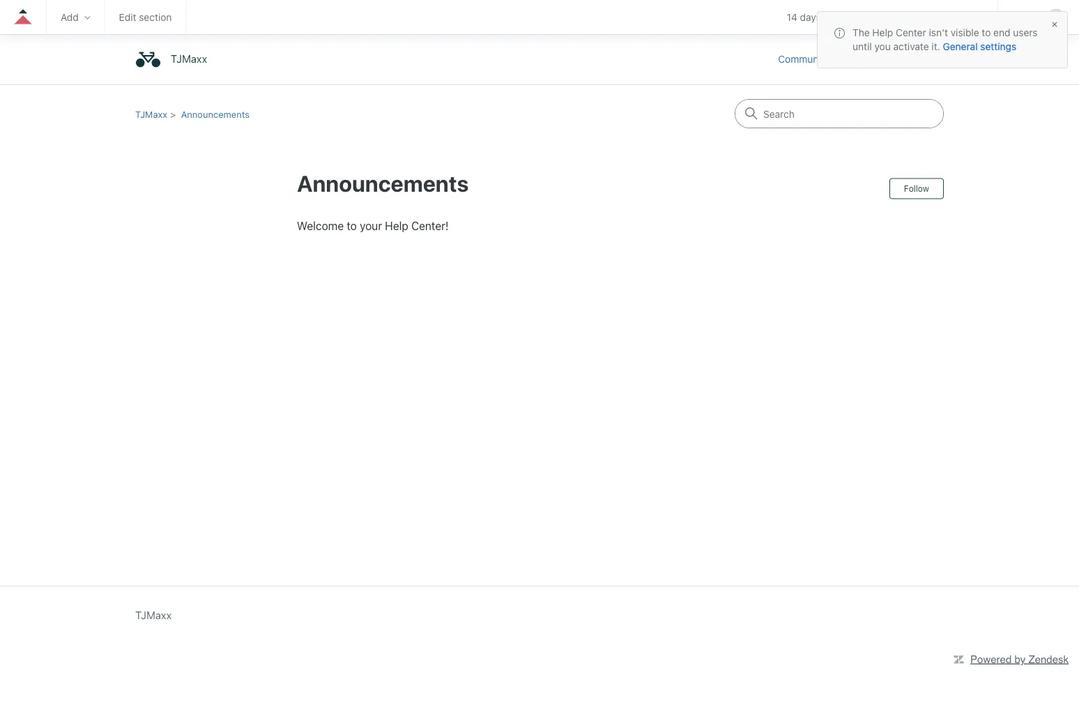 Task type: locate. For each thing, give the bounding box(es) containing it.
zendesk
[[1029, 653, 1069, 665]]

end
[[994, 27, 1011, 38]]

0 vertical spatial to
[[982, 27, 991, 38]]

14
[[787, 11, 798, 23]]

isn't
[[929, 27, 948, 38]]

orlando
[[895, 52, 933, 65]]

follow
[[904, 184, 930, 194]]

1 vertical spatial help
[[385, 219, 409, 233]]

to
[[982, 27, 991, 38], [347, 219, 357, 233]]

1 horizontal spatial help
[[873, 27, 894, 38]]

community
[[778, 53, 830, 65]]

announcements main content
[[0, 84, 1080, 544]]

until
[[853, 41, 872, 52]]

to left your
[[347, 219, 357, 233]]

buy now link
[[875, 11, 913, 23]]

community link
[[778, 52, 844, 66]]

help right your
[[385, 219, 409, 233]]

0 vertical spatial tjmaxx link
[[135, 47, 214, 73]]

1 vertical spatial announcements
[[297, 170, 469, 197]]

2 tjmaxx link from the top
[[135, 109, 167, 119]]

1 vertical spatial to
[[347, 219, 357, 233]]

general
[[943, 41, 978, 52]]

gary
[[870, 52, 892, 65]]

follow button
[[890, 178, 944, 199]]

center
[[896, 27, 927, 38]]

2 vertical spatial tjmaxx
[[135, 609, 172, 621]]

navigation
[[0, 0, 1080, 38]]

to up general settings
[[982, 27, 991, 38]]

tjmaxx link
[[135, 47, 214, 73], [135, 109, 167, 119], [135, 607, 172, 623]]

help
[[873, 27, 894, 38], [385, 219, 409, 233]]

None search field
[[735, 99, 944, 128]]

general settings link
[[943, 41, 1017, 52]]

by
[[1015, 653, 1026, 665]]

0 vertical spatial announcements
[[181, 109, 250, 119]]

guide admin
[[927, 11, 984, 23]]

help up you
[[873, 27, 894, 38]]

2 vertical spatial tjmaxx link
[[135, 607, 172, 623]]

navigation containing add
[[0, 0, 1080, 38]]

0 horizontal spatial help
[[385, 219, 409, 233]]

add button
[[61, 11, 90, 23]]

gary orlando
[[870, 52, 933, 65]]

center!
[[411, 219, 449, 233]]

tjmaxx
[[171, 52, 207, 64], [135, 109, 167, 119], [135, 609, 172, 621]]

welcome
[[297, 219, 344, 233]]

1 horizontal spatial announcements
[[297, 170, 469, 197]]

0 vertical spatial help
[[873, 27, 894, 38]]

0 horizontal spatial to
[[347, 219, 357, 233]]

section
[[139, 11, 172, 23]]

in
[[841, 11, 849, 23]]

1 vertical spatial tjmaxx
[[135, 109, 167, 119]]

14 days left in trial. buy now
[[787, 11, 913, 23]]

welcome to your help center! link
[[297, 219, 449, 233]]

1 horizontal spatial to
[[982, 27, 991, 38]]

it.
[[932, 41, 941, 52]]

you
[[875, 41, 891, 52]]

tjmaxx inside announcements main content
[[135, 109, 167, 119]]

1 tjmaxx link from the top
[[135, 47, 214, 73]]

to inside announcements main content
[[347, 219, 357, 233]]

1 vertical spatial tjmaxx link
[[135, 109, 167, 119]]

announcements
[[181, 109, 250, 119], [297, 170, 469, 197]]

0 vertical spatial tjmaxx
[[171, 52, 207, 64]]

settings
[[981, 41, 1017, 52]]



Task type: describe. For each thing, give the bounding box(es) containing it.
tjmaxx for third the tjmaxx link from the top of the page
[[135, 609, 172, 621]]

left
[[824, 11, 839, 23]]

powered by zendesk link
[[971, 653, 1069, 665]]

to inside the help center isn't visible to end users until you activate it.
[[982, 27, 991, 38]]

tjmaxx for 2nd the tjmaxx link from the top
[[135, 109, 167, 119]]

visible
[[951, 27, 980, 38]]

buy
[[875, 11, 892, 23]]

powered by zendesk
[[971, 653, 1069, 665]]

days
[[800, 11, 821, 23]]

powered
[[971, 653, 1012, 665]]

Search search field
[[736, 100, 944, 128]]

add
[[61, 11, 79, 23]]

edit section link
[[119, 11, 172, 23]]

zendesk products image
[[1018, 12, 1028, 22]]

guide
[[927, 11, 954, 23]]

users
[[1013, 27, 1038, 38]]

edit
[[119, 11, 136, 23]]

0 horizontal spatial announcements
[[181, 109, 250, 119]]

general settings
[[943, 41, 1017, 52]]

tjmaxx help center home page image
[[135, 47, 161, 73]]

the help center isn't visible to end users until you activate it.
[[853, 27, 1038, 52]]

gary orlando button
[[849, 51, 944, 69]]

admin
[[957, 11, 984, 23]]

edit section
[[119, 11, 172, 23]]

the
[[853, 27, 870, 38]]

your
[[360, 219, 382, 233]]

help inside the help center isn't visible to end users until you activate it.
[[873, 27, 894, 38]]

guide admin link
[[927, 11, 984, 23]]

3 tjmaxx link from the top
[[135, 607, 172, 623]]

activate
[[894, 41, 929, 52]]

none search field inside announcements main content
[[735, 99, 944, 128]]

welcome to your help center!
[[297, 219, 449, 233]]

trial.
[[852, 11, 872, 23]]

help inside announcements main content
[[385, 219, 409, 233]]

now
[[895, 11, 913, 23]]

announcements link
[[181, 109, 250, 119]]



Task type: vqa. For each thing, say whether or not it's contained in the screenshot.
Webhooks element
no



